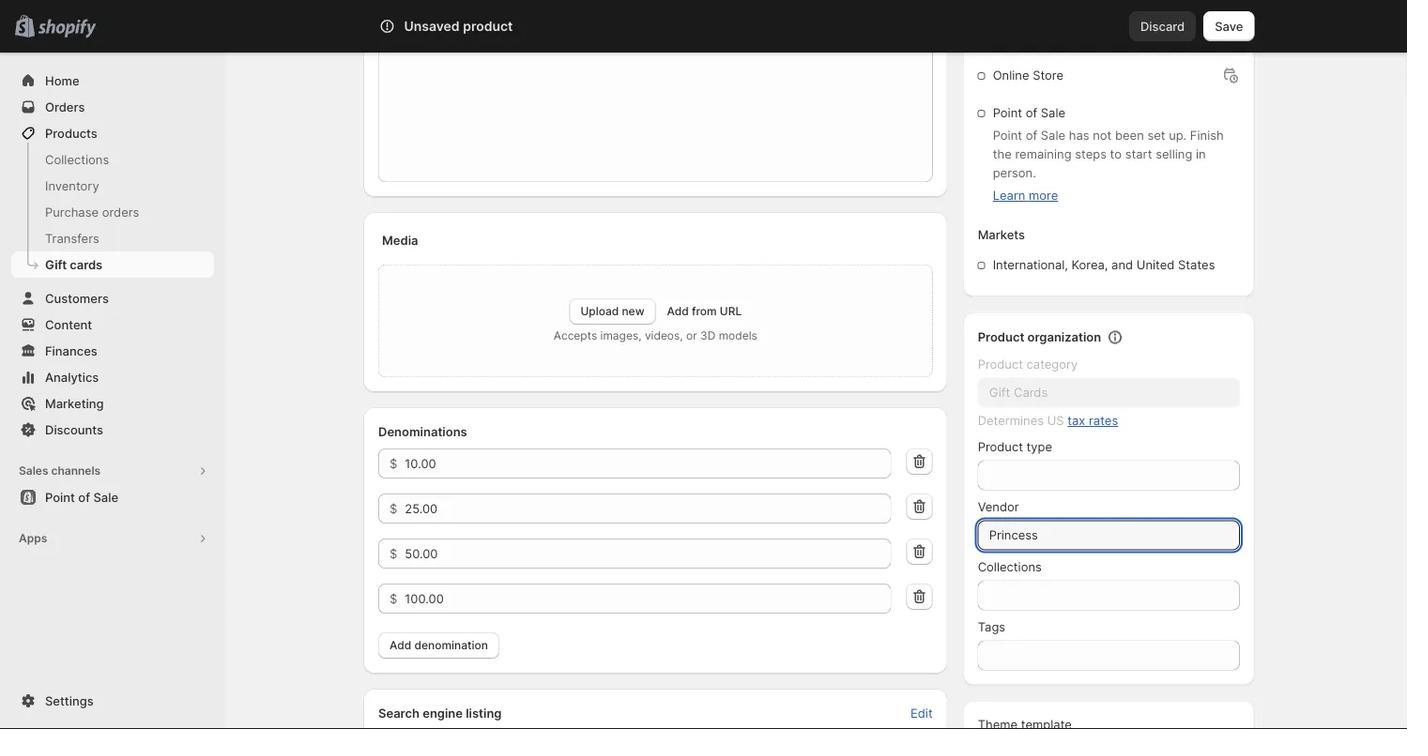 Task type: vqa. For each thing, say whether or not it's contained in the screenshot.
the Return related to Return rules
no



Task type: describe. For each thing, give the bounding box(es) containing it.
settings link
[[11, 688, 214, 714]]

2 $ from the top
[[390, 501, 397, 516]]

0 vertical spatial sale
[[1041, 106, 1066, 120]]

product category
[[978, 357, 1078, 372]]

2 $ text field from the top
[[405, 494, 892, 524]]

denominations
[[378, 424, 467, 439]]

0 vertical spatial sales channels
[[978, 38, 1065, 53]]

customers link
[[11, 285, 214, 312]]

product for product organization
[[978, 330, 1025, 345]]

up.
[[1169, 128, 1187, 143]]

content link
[[11, 312, 214, 338]]

sale inside "point of sale has not been set up. finish the remaining steps to start selling in person. learn more"
[[1041, 128, 1066, 143]]

international, korea, and united states
[[993, 258, 1215, 272]]

analytics link
[[11, 364, 214, 391]]

0 vertical spatial sales
[[978, 38, 1009, 53]]

marketing
[[45, 396, 104, 411]]

add for add from url
[[667, 305, 689, 318]]

0 vertical spatial channels
[[1013, 38, 1065, 53]]

apps button
[[11, 526, 214, 552]]

upload new button
[[569, 299, 656, 325]]

search for search
[[455, 19, 495, 33]]

1 horizontal spatial collections
[[978, 560, 1042, 575]]

customers
[[45, 291, 109, 306]]

url
[[720, 305, 742, 318]]

in
[[1196, 147, 1206, 161]]

engine
[[423, 706, 463, 721]]

listing
[[466, 706, 502, 721]]

person.
[[993, 166, 1036, 180]]

videos,
[[645, 329, 683, 343]]

or
[[686, 329, 697, 343]]

0 vertical spatial of
[[1026, 106, 1037, 120]]

gift cards link
[[11, 252, 214, 278]]

start
[[1125, 147, 1152, 161]]

1 $ from the top
[[390, 456, 397, 471]]

discounts
[[45, 422, 103, 437]]

discard
[[1141, 19, 1185, 33]]

3 $ text field from the top
[[405, 539, 892, 569]]

transfers
[[45, 231, 99, 245]]

purchase
[[45, 205, 99, 219]]

unsaved product
[[404, 18, 513, 34]]

tax
[[1068, 414, 1086, 428]]

us
[[1047, 414, 1064, 428]]

type
[[1027, 440, 1052, 454]]

steps
[[1075, 147, 1107, 161]]

set
[[1148, 128, 1166, 143]]

sales channels button
[[11, 458, 214, 484]]

denomination
[[414, 639, 488, 652]]

edit button
[[899, 700, 944, 727]]

purchase orders
[[45, 205, 139, 219]]

save button
[[1204, 11, 1255, 41]]

accepts
[[554, 329, 597, 343]]

finances link
[[11, 338, 214, 364]]

orders
[[102, 205, 139, 219]]

add from url
[[667, 305, 742, 318]]

channels inside button
[[51, 464, 101, 478]]

determines
[[978, 414, 1044, 428]]

apps
[[19, 532, 47, 545]]

united
[[1137, 258, 1175, 272]]

analytics
[[45, 370, 99, 384]]

from
[[692, 305, 717, 318]]

products link
[[11, 120, 214, 146]]

learn more link
[[993, 188, 1058, 203]]

add for add denomination
[[390, 639, 411, 652]]

content
[[45, 317, 92, 332]]

point of sale button
[[0, 484, 225, 511]]

4 $ from the top
[[390, 591, 397, 606]]

inventory link
[[11, 173, 214, 199]]

sales channels inside button
[[19, 464, 101, 478]]

3 $ from the top
[[390, 546, 397, 561]]

edit
[[911, 706, 933, 721]]

store
[[1033, 68, 1064, 83]]

Vendor text field
[[978, 521, 1240, 551]]

online
[[993, 68, 1029, 83]]

upload new
[[581, 305, 645, 318]]

search for search engine listing
[[378, 706, 420, 721]]

product type
[[978, 440, 1052, 454]]

images,
[[600, 329, 642, 343]]

discounts link
[[11, 417, 214, 443]]

more
[[1029, 188, 1058, 203]]

rates
[[1089, 414, 1118, 428]]

save
[[1215, 19, 1243, 33]]



Task type: locate. For each thing, give the bounding box(es) containing it.
Product category text field
[[978, 378, 1240, 408]]

point of sale down online store
[[993, 106, 1066, 120]]

category
[[1027, 357, 1078, 372]]

marketing link
[[11, 391, 214, 417]]

upload
[[581, 305, 619, 318]]

2 vertical spatial sale
[[93, 490, 118, 505]]

1 horizontal spatial search
[[455, 19, 495, 33]]

1 vertical spatial product
[[978, 357, 1023, 372]]

orders link
[[11, 94, 214, 120]]

1 vertical spatial search
[[378, 706, 420, 721]]

1 vertical spatial of
[[1026, 128, 1037, 143]]

1 $ text field from the top
[[405, 449, 892, 479]]

sales down discounts
[[19, 464, 48, 478]]

0 horizontal spatial add
[[390, 639, 411, 652]]

1 horizontal spatial add
[[667, 305, 689, 318]]

sale down store
[[1041, 106, 1066, 120]]

1 vertical spatial collections
[[978, 560, 1042, 575]]

product down determines
[[978, 440, 1023, 454]]

4 $ text field from the top
[[405, 584, 892, 614]]

sale up remaining
[[1041, 128, 1066, 143]]

0 vertical spatial add
[[667, 305, 689, 318]]

point of sale down sales channels button
[[45, 490, 118, 505]]

1 horizontal spatial sales
[[978, 38, 1009, 53]]

remaining
[[1015, 147, 1072, 161]]

1 horizontal spatial sales channels
[[978, 38, 1065, 53]]

sales channels down discounts
[[19, 464, 101, 478]]

0 horizontal spatial collections
[[45, 152, 109, 167]]

purchase orders link
[[11, 199, 214, 225]]

unsaved
[[404, 18, 460, 34]]

sales
[[978, 38, 1009, 53], [19, 464, 48, 478]]

sales channels
[[978, 38, 1065, 53], [19, 464, 101, 478]]

sales channels up online store
[[978, 38, 1065, 53]]

collections up inventory
[[45, 152, 109, 167]]

0 horizontal spatial sales channels
[[19, 464, 101, 478]]

product up product category
[[978, 330, 1025, 345]]

add denomination button
[[378, 633, 499, 659]]

tags
[[978, 620, 1006, 635]]

add left "from" on the top
[[667, 305, 689, 318]]

finances
[[45, 344, 97, 358]]

Collections text field
[[978, 581, 1240, 611]]

point up "apps"
[[45, 490, 75, 505]]

markets
[[978, 228, 1025, 242]]

point inside "point of sale has not been set up. finish the remaining steps to start selling in person. learn more"
[[993, 128, 1022, 143]]

Product type text field
[[978, 460, 1240, 491]]

3 product from the top
[[978, 440, 1023, 454]]

2 vertical spatial point
[[45, 490, 75, 505]]

sale down sales channels button
[[93, 490, 118, 505]]

products
[[45, 126, 97, 140]]

0 horizontal spatial search
[[378, 706, 420, 721]]

search button
[[424, 11, 969, 41]]

1 vertical spatial add
[[390, 639, 411, 652]]

sales inside button
[[19, 464, 48, 478]]

search
[[455, 19, 495, 33], [378, 706, 420, 721]]

product
[[463, 18, 513, 34]]

1 vertical spatial sales
[[19, 464, 48, 478]]

3d
[[700, 329, 716, 343]]

sales up online
[[978, 38, 1009, 53]]

channels up store
[[1013, 38, 1065, 53]]

models
[[719, 329, 757, 343]]

new
[[622, 305, 645, 318]]

not
[[1093, 128, 1112, 143]]

1 horizontal spatial channels
[[1013, 38, 1065, 53]]

0 vertical spatial collections
[[45, 152, 109, 167]]

selling
[[1156, 147, 1193, 161]]

product down product organization
[[978, 357, 1023, 372]]

add inside button
[[390, 639, 411, 652]]

vendor
[[978, 500, 1019, 514]]

collections
[[45, 152, 109, 167], [978, 560, 1042, 575]]

1 vertical spatial sale
[[1041, 128, 1066, 143]]

2 vertical spatial product
[[978, 440, 1023, 454]]

korea,
[[1072, 258, 1108, 272]]

settings
[[45, 694, 94, 708]]

add
[[667, 305, 689, 318], [390, 639, 411, 652]]

of inside "point of sale has not been set up. finish the remaining steps to start selling in person. learn more"
[[1026, 128, 1037, 143]]

has
[[1069, 128, 1089, 143]]

add from url button
[[667, 305, 742, 318]]

2 vertical spatial of
[[78, 490, 90, 505]]

$ text field
[[405, 449, 892, 479], [405, 494, 892, 524], [405, 539, 892, 569], [405, 584, 892, 614]]

product organization
[[978, 330, 1101, 345]]

add denomination
[[390, 639, 488, 652]]

0 horizontal spatial sales
[[19, 464, 48, 478]]

the
[[993, 147, 1012, 161]]

finish
[[1190, 128, 1224, 143]]

point down online
[[993, 106, 1022, 120]]

determines us tax rates
[[978, 414, 1118, 428]]

been
[[1115, 128, 1144, 143]]

1 vertical spatial sales channels
[[19, 464, 101, 478]]

point of sale inside "link"
[[45, 490, 118, 505]]

home
[[45, 73, 79, 88]]

0 horizontal spatial point of sale
[[45, 490, 118, 505]]

discard button
[[1129, 11, 1196, 41]]

to
[[1110, 147, 1122, 161]]

channels down discounts
[[51, 464, 101, 478]]

Tags text field
[[978, 641, 1240, 671]]

tax rates link
[[1068, 414, 1118, 428]]

1 vertical spatial channels
[[51, 464, 101, 478]]

point
[[993, 106, 1022, 120], [993, 128, 1022, 143], [45, 490, 75, 505]]

transfers link
[[11, 225, 214, 252]]

sale inside point of sale "link"
[[93, 490, 118, 505]]

collections link
[[11, 146, 214, 173]]

cards
[[70, 257, 102, 272]]

product for product category
[[978, 357, 1023, 372]]

learn
[[993, 188, 1025, 203]]

point of sale link
[[11, 484, 214, 511]]

shopify image
[[38, 19, 96, 38]]

channels
[[1013, 38, 1065, 53], [51, 464, 101, 478]]

search inside button
[[455, 19, 495, 33]]

search engine listing
[[378, 706, 502, 721]]

inventory
[[45, 178, 99, 193]]

sale
[[1041, 106, 1066, 120], [1041, 128, 1066, 143], [93, 490, 118, 505]]

$
[[390, 456, 397, 471], [390, 501, 397, 516], [390, 546, 397, 561], [390, 591, 397, 606]]

0 vertical spatial point of sale
[[993, 106, 1066, 120]]

1 product from the top
[[978, 330, 1025, 345]]

media
[[382, 233, 418, 247]]

of down sales channels button
[[78, 490, 90, 505]]

collections down vendor
[[978, 560, 1042, 575]]

of down online store
[[1026, 106, 1037, 120]]

gift cards
[[45, 257, 102, 272]]

of inside "link"
[[78, 490, 90, 505]]

point of sale
[[993, 106, 1066, 120], [45, 490, 118, 505]]

gift
[[45, 257, 67, 272]]

of up remaining
[[1026, 128, 1037, 143]]

home link
[[11, 68, 214, 94]]

organization
[[1028, 330, 1101, 345]]

0 vertical spatial product
[[978, 330, 1025, 345]]

point inside "link"
[[45, 490, 75, 505]]

accepts images, videos, or 3d models
[[554, 329, 757, 343]]

2 product from the top
[[978, 357, 1023, 372]]

0 vertical spatial search
[[455, 19, 495, 33]]

1 vertical spatial point
[[993, 128, 1022, 143]]

orders
[[45, 100, 85, 114]]

product for product type
[[978, 440, 1023, 454]]

point up the
[[993, 128, 1022, 143]]

point of sale has not been set up. finish the remaining steps to start selling in person. learn more
[[993, 128, 1224, 203]]

collections inside 'link'
[[45, 152, 109, 167]]

1 horizontal spatial point of sale
[[993, 106, 1066, 120]]

of
[[1026, 106, 1037, 120], [1026, 128, 1037, 143], [78, 490, 90, 505]]

1 vertical spatial point of sale
[[45, 490, 118, 505]]

online store
[[993, 68, 1064, 83]]

0 vertical spatial point
[[993, 106, 1022, 120]]

0 horizontal spatial channels
[[51, 464, 101, 478]]

add left 'denomination'
[[390, 639, 411, 652]]



